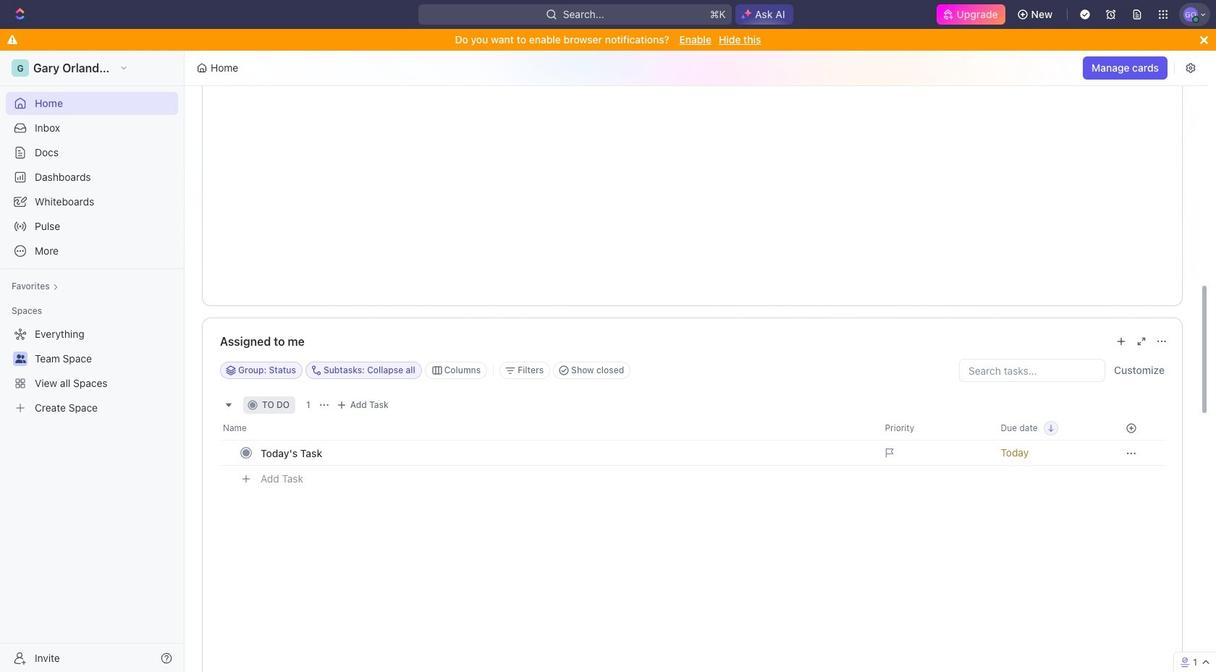 Task type: vqa. For each thing, say whether or not it's contained in the screenshot.
Gary Orlando's Workspace, , element
yes



Task type: describe. For each thing, give the bounding box(es) containing it.
Search tasks... text field
[[960, 360, 1105, 382]]

tree inside sidebar navigation
[[6, 323, 178, 420]]

sidebar navigation
[[0, 51, 188, 673]]



Task type: locate. For each thing, give the bounding box(es) containing it.
user group image
[[15, 355, 26, 363]]

tree
[[6, 323, 178, 420]]

gary orlando's workspace, , element
[[12, 59, 29, 77]]



